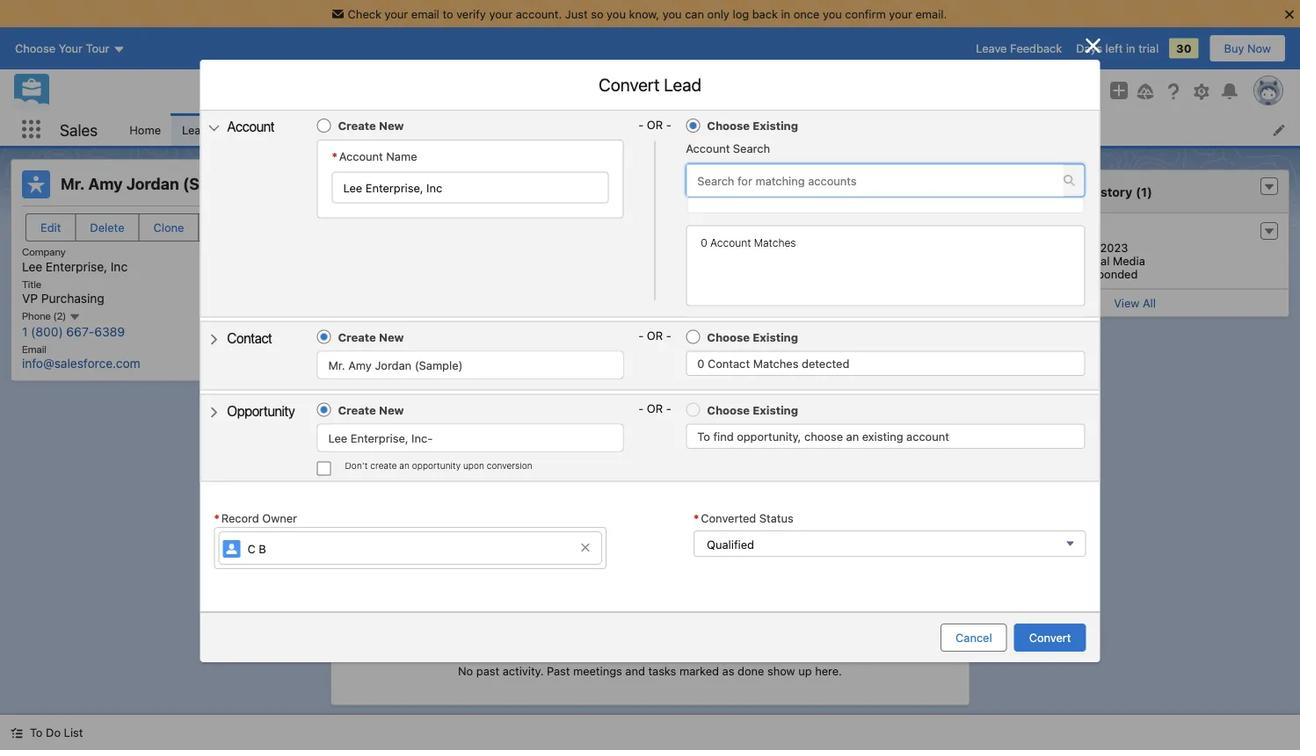 Task type: describe. For each thing, give the bounding box(es) containing it.
1 vertical spatial in
[[1126, 42, 1135, 55]]

detected
[[802, 357, 850, 370]]

text default image for contact
[[208, 334, 220, 346]]

c b link
[[218, 532, 602, 565]]

opportunity button
[[197, 392, 306, 431]]

if
[[668, 329, 675, 343]]

amy inside button
[[348, 359, 372, 372]]

success
[[727, 244, 778, 258]]

new for account
[[379, 119, 404, 132]]

oct 17
[[895, 601, 929, 613]]

know,
[[629, 7, 659, 20]]

past
[[547, 664, 570, 678]]

you right know,
[[663, 7, 682, 20]]

meetings
[[573, 664, 622, 678]]

2 vertical spatial an
[[399, 461, 410, 471]]

1 vertical spatial contact
[[708, 357, 750, 370]]

all inside campaign history element
[[1143, 297, 1156, 310]]

or for opportunity
[[647, 402, 663, 416]]

create for contact
[[338, 331, 376, 344]]

lead down solve
[[840, 311, 863, 325]]

log a call
[[388, 471, 441, 485]]

convert for convert
[[1029, 632, 1071, 645]]

0 vertical spatial for
[[707, 244, 724, 258]]

owner
[[262, 512, 297, 525]]

1 vertical spatial this
[[817, 311, 837, 325]]

forecasts
[[652, 123, 704, 136]]

accounts list item
[[247, 113, 341, 146]]

feedback
[[1010, 42, 1062, 55]]

Account Search text field
[[687, 165, 1063, 197]]

cancel button
[[941, 624, 1007, 652]]

text default image inside 'to do list' button
[[11, 727, 23, 740]]

convert lead
[[599, 74, 702, 95]]

0 vertical spatial and
[[754, 276, 775, 289]]

:
[[418, 217, 421, 230]]

email
[[411, 7, 439, 20]]

contact button
[[197, 319, 283, 358]]

existing for contact
[[753, 331, 798, 344]]

an inside nurture your leads and identify opportunities. identify pain points that you can solve for this lead determine the likelihood of this lead converting if this lead is qualified, convert it to an opportunity ensure that marketing and sales work together to develop your lead qualifying process
[[861, 329, 874, 343]]

0 for 0 account matches
[[701, 237, 708, 249]]

jordan inside button
[[375, 359, 412, 372]]

0 horizontal spatial sales
[[60, 120, 98, 139]]

new inside the new task button
[[529, 471, 553, 485]]

2 vertical spatial this
[[678, 329, 698, 343]]

a
[[411, 471, 417, 485]]

log a call button
[[345, 464, 456, 492]]

you right so
[[607, 7, 626, 20]]

create for account
[[338, 119, 376, 132]]

convert
[[793, 329, 834, 343]]

your left email.
[[889, 7, 912, 20]]

to for to do list
[[30, 727, 43, 740]]

leads
[[182, 123, 214, 136]]

guidance for success
[[647, 244, 778, 258]]

cancel
[[956, 632, 992, 645]]

record
[[221, 512, 259, 525]]

mark status as complete button
[[776, 209, 958, 237]]

view
[[1114, 297, 1140, 310]]

existing for opportunity
[[753, 404, 798, 417]]

past
[[476, 664, 499, 678]]

info@salesforce.com
[[22, 356, 140, 371]]

enterprise, inside button
[[351, 432, 408, 445]]

types
[[890, 501, 920, 514]]

0 account matches status
[[686, 226, 1085, 307]]

leads
[[721, 276, 751, 289]]

0 vertical spatial mr.
[[61, 175, 85, 193]]

or for contact
[[647, 329, 663, 343]]

edit button
[[25, 214, 76, 242]]

likelihood
[[748, 311, 800, 325]]

account
[[906, 430, 949, 443]]

new event
[[669, 471, 726, 485]]

mr. inside button
[[328, 359, 345, 372]]

inc
[[111, 259, 128, 274]]

platform
[[451, 597, 499, 611]]

matches for account
[[754, 237, 796, 249]]

log
[[733, 7, 749, 20]]

only
[[707, 7, 730, 20]]

demo platform widgets (sample) link
[[414, 597, 604, 611]]

time
[[763, 501, 787, 514]]

all right time
[[798, 501, 811, 514]]

2 horizontal spatial to
[[926, 346, 937, 360]]

create new for account
[[338, 119, 404, 132]]

0 horizontal spatial (sample)
[[183, 175, 252, 193]]

nurture
[[647, 276, 689, 289]]

account inside 0 account matches status
[[710, 237, 751, 249]]

here.
[[815, 664, 842, 678]]

create new for opportunity
[[338, 404, 404, 417]]

path options list box
[[380, 167, 958, 195]]

lee enterprise, inc-
[[328, 432, 433, 445]]

(800)
[[31, 324, 63, 339]]

(sample) for demo platform widgets (sample) link
[[552, 597, 604, 611]]

activity link
[[352, 420, 405, 455]]

choose for account
[[707, 119, 750, 132]]

log
[[388, 471, 408, 485]]

opportunity inside nurture your leads and identify opportunities. identify pain points that you can solve for this lead determine the likelihood of this lead converting if this lead is qualified, convert it to an opportunity ensure that marketing and sales work together to develop your lead qualifying process
[[878, 329, 941, 343]]

activities
[[815, 501, 862, 514]]

demo platform widgets (sample)
[[414, 597, 604, 611]]

b
[[259, 543, 266, 556]]

upcoming & overdue button
[[343, 558, 958, 586]]

left
[[1106, 42, 1123, 55]]

- or - for contact
[[638, 329, 672, 343]]

0 contact matches detected
[[697, 357, 850, 370]]

converted
[[701, 512, 756, 525]]

accounts link
[[247, 113, 318, 146]]

new inside new event button
[[669, 471, 693, 485]]

0 horizontal spatial opportunity
[[412, 461, 461, 471]]

the
[[727, 311, 745, 325]]

667-
[[66, 324, 94, 339]]

as inside button
[[877, 217, 889, 230]]

matches for contact
[[753, 357, 799, 370]]

upon
[[463, 461, 484, 471]]

lead left is
[[701, 329, 724, 343]]

c
[[247, 543, 256, 556]]

or for account
[[647, 118, 663, 131]]

all left types
[[874, 501, 887, 514]]

new task
[[529, 471, 581, 485]]

process
[[824, 364, 867, 378]]

overdue
[[442, 565, 490, 579]]

email
[[22, 343, 46, 355]]

leads list item
[[171, 113, 247, 146]]

leads link
[[171, 113, 224, 146]]

contacts list item
[[341, 113, 433, 146]]

company
[[22, 246, 66, 258]]

check
[[348, 7, 381, 20]]

existing for account
[[753, 119, 798, 132]]

contacts link
[[341, 113, 410, 146]]

your down is
[[714, 364, 738, 378]]

2 horizontal spatial and
[[790, 346, 811, 360]]

can inside nurture your leads and identify opportunities. identify pain points that you can solve for this lead determine the likelihood of this lead converting if this lead is qualified, convert it to an opportunity ensure that marketing and sales work together to develop your lead qualifying process
[[822, 293, 842, 307]]

demo
[[414, 597, 447, 611]]

leave feedback link
[[976, 42, 1062, 55]]

new for contact
[[379, 331, 404, 344]]

together
[[876, 346, 922, 360]]

to for to find opportunity, choose an existing account
[[697, 430, 710, 443]]

to do list
[[30, 727, 83, 740]]

sales inside nurture your leads and identify opportunities. identify pain points that you can solve for this lead determine the likelihood of this lead converting if this lead is qualified, convert it to an opportunity ensure that marketing and sales work together to develop your lead qualifying process
[[814, 346, 843, 360]]

no
[[458, 664, 473, 678]]

upcoming
[[370, 565, 428, 579]]

choose existing for contact
[[707, 331, 798, 344]]

develop
[[668, 364, 711, 378]]

1 horizontal spatial to
[[847, 329, 858, 343]]

complete
[[892, 217, 943, 230]]



Task type: locate. For each thing, give the bounding box(es) containing it.
3 or from the top
[[647, 402, 663, 416]]

clone
[[153, 221, 184, 234]]

list box
[[687, 198, 1084, 213]]

1 horizontal spatial convert
[[1029, 632, 1071, 645]]

1 vertical spatial mr.
[[328, 359, 345, 372]]

as left complete on the right top of the page
[[877, 217, 889, 230]]

1 choose from the top
[[707, 119, 750, 132]]

2 vertical spatial create
[[338, 404, 376, 417]]

identify
[[668, 293, 709, 307]]

that down is
[[708, 346, 730, 360]]

contact inside dropdown button
[[227, 330, 272, 347]]

create
[[338, 119, 376, 132], [338, 331, 376, 344], [338, 404, 376, 417]]

matches up identify
[[754, 237, 796, 249]]

create new for contact
[[338, 331, 404, 344]]

opportunities.
[[823, 276, 901, 289]]

status up refresh button
[[759, 512, 794, 525]]

opportunity up together
[[878, 329, 941, 343]]

in right back on the top of page
[[781, 7, 790, 20]]

create
[[370, 461, 397, 471]]

opportunity,
[[737, 430, 801, 443]]

and up points
[[754, 276, 775, 289]]

0 for 0 contact matches detected
[[697, 357, 705, 370]]

widgets
[[502, 597, 549, 611]]

1 horizontal spatial mr. amy jordan (sample)
[[328, 359, 463, 372]]

work
[[846, 346, 873, 360]]

0 horizontal spatial enterprise,
[[46, 259, 107, 274]]

status for converted status
[[759, 512, 794, 525]]

buy now button
[[1209, 34, 1286, 62]]

1 vertical spatial matches
[[753, 357, 799, 370]]

amy up delete
[[88, 175, 123, 193]]

create for opportunity
[[338, 404, 376, 417]]

account.
[[516, 7, 562, 20]]

text default image inside contact dropdown button
[[208, 334, 220, 346]]

1 horizontal spatial that
[[775, 293, 796, 307]]

qualifying
[[767, 364, 820, 378]]

(sample) right widgets
[[552, 597, 604, 611]]

2 text default image from the top
[[208, 334, 220, 346]]

0 vertical spatial can
[[685, 7, 704, 20]]

lead up converting on the top of the page
[[918, 293, 941, 307]]

* for converted status
[[694, 512, 699, 525]]

in
[[781, 7, 790, 20], [1126, 42, 1135, 55]]

- or - down convert lead
[[638, 118, 672, 131]]

qualified,
[[739, 329, 789, 343]]

pain
[[712, 293, 735, 307]]

1 vertical spatial or
[[647, 329, 663, 343]]

solve
[[845, 293, 874, 307]]

lee enterprise, inc- button
[[328, 425, 623, 452]]

0 horizontal spatial jordan
[[126, 175, 179, 193]]

text default image inside account dropdown button
[[208, 122, 220, 135]]

your left email
[[385, 7, 408, 20]]

mr. right the lead "icon"
[[61, 175, 85, 193]]

1 horizontal spatial as
[[877, 217, 889, 230]]

info@salesforce.com link
[[22, 356, 140, 371]]

delete button
[[75, 214, 139, 242]]

convert left lead
[[599, 74, 660, 95]]

3 existing from the top
[[753, 404, 798, 417]]

email.
[[916, 7, 947, 20]]

existing down "likelihood"
[[753, 331, 798, 344]]

0 horizontal spatial can
[[685, 7, 704, 20]]

0 left success
[[701, 237, 708, 249]]

for
[[707, 244, 724, 258], [877, 293, 892, 307]]

account for account
[[227, 118, 275, 135]]

1 vertical spatial can
[[822, 293, 842, 307]]

all right view
[[1143, 297, 1156, 310]]

text default image left accounts
[[208, 122, 220, 135]]

media
[[1113, 254, 1145, 268]]

2 vertical spatial create new
[[338, 404, 404, 417]]

0 vertical spatial create
[[338, 119, 376, 132]]

activity tab list
[[342, 420, 958, 455]]

choose for opportunity
[[707, 404, 750, 417]]

lee inside "company lee enterprise, inc title vp purchasing"
[[22, 259, 42, 274]]

mr. amy jordan (sample) inside button
[[328, 359, 463, 372]]

(sample) inside button
[[415, 359, 463, 372]]

1 text default image from the top
[[208, 122, 220, 135]]

determine
[[668, 311, 724, 325]]

0 horizontal spatial as
[[722, 664, 734, 678]]

this right 'of'
[[817, 311, 837, 325]]

upcoming & overdue
[[370, 565, 490, 579]]

0 horizontal spatial mr.
[[61, 175, 85, 193]]

0 vertical spatial to
[[443, 7, 453, 20]]

0 down determine
[[697, 357, 705, 370]]

convert for convert lead
[[599, 74, 660, 95]]

status
[[380, 217, 418, 230], [840, 217, 874, 230], [759, 512, 794, 525]]

your up identify
[[692, 276, 718, 289]]

(sample) up inc-
[[415, 359, 463, 372]]

3 choose existing from the top
[[707, 404, 798, 417]]

list containing home
[[119, 113, 1300, 146]]

0 horizontal spatial status
[[380, 217, 418, 230]]

your right verify at top
[[489, 7, 513, 20]]

or up activity tab list
[[647, 402, 663, 416]]

choose existing for opportunity
[[707, 404, 798, 417]]

leave
[[976, 42, 1007, 55]]

for left success
[[707, 244, 724, 258]]

1 existing from the top
[[753, 119, 798, 132]]

choose existing
[[707, 119, 798, 132], [707, 331, 798, 344], [707, 404, 798, 417]]

enterprise, inside "company lee enterprise, inc title vp purchasing"
[[46, 259, 107, 274]]

3 choose from the top
[[707, 404, 750, 417]]

account inside account dropdown button
[[227, 118, 275, 135]]

1 vertical spatial as
[[722, 664, 734, 678]]

status for mark status as complete
[[840, 217, 874, 230]]

as left done
[[722, 664, 734, 678]]

1 horizontal spatial this
[[817, 311, 837, 325]]

* for account name
[[332, 150, 337, 163]]

an up work
[[861, 329, 874, 343]]

lee up title
[[22, 259, 42, 274]]

ensure
[[668, 346, 705, 360]]

conversion
[[487, 461, 532, 471]]

contact up opportunity dropdown button
[[227, 330, 272, 347]]

back
[[752, 7, 778, 20]]

you up 'of'
[[800, 293, 819, 307]]

0 vertical spatial text default image
[[208, 122, 220, 135]]

0 horizontal spatial in
[[781, 7, 790, 20]]

don't
[[345, 461, 368, 471]]

filters: all time • all activities • all types
[[708, 501, 920, 514]]

amy
[[88, 175, 123, 193], [348, 359, 372, 372]]

2 vertical spatial choose
[[707, 404, 750, 417]]

can
[[685, 7, 704, 20], [822, 293, 842, 307]]

0 vertical spatial - or -
[[638, 118, 672, 131]]

done
[[738, 664, 764, 678]]

jordan up clone button
[[126, 175, 179, 193]]

you inside nurture your leads and identify opportunities. identify pain points that you can solve for this lead determine the likelihood of this lead converting if this lead is qualified, convert it to an opportunity ensure that marketing and sales work together to develop your lead qualifying process
[[800, 293, 819, 307]]

campaign history element
[[980, 170, 1290, 318]]

can left only
[[685, 7, 704, 20]]

choose existing up search
[[707, 119, 798, 132]]

matches down qualified,
[[753, 357, 799, 370]]

and left tasks
[[625, 664, 645, 678]]

1 horizontal spatial contact
[[708, 357, 750, 370]]

existing up opportunity,
[[753, 404, 798, 417]]

delete
[[90, 221, 124, 234]]

0 vertical spatial enterprise,
[[46, 259, 107, 274]]

enterprise, up purchasing
[[46, 259, 107, 274]]

1 horizontal spatial mr.
[[328, 359, 345, 372]]

0 inside status
[[701, 237, 708, 249]]

new
[[379, 119, 404, 132], [379, 331, 404, 344], [379, 404, 404, 417], [529, 471, 553, 485], [669, 471, 693, 485]]

vp
[[22, 291, 38, 306]]

inc-
[[412, 432, 433, 445]]

2 vertical spatial - or -
[[638, 402, 672, 416]]

amy up activity link at the bottom of page
[[348, 359, 372, 372]]

0 horizontal spatial •
[[790, 501, 795, 514]]

1 vertical spatial and
[[790, 346, 811, 360]]

1 vertical spatial sales
[[814, 346, 843, 360]]

status left 'nurturing'
[[380, 217, 418, 230]]

dashboards
[[725, 123, 789, 136]]

all left time
[[747, 501, 760, 514]]

choose existing up opportunity,
[[707, 404, 798, 417]]

0 vertical spatial an
[[861, 329, 874, 343]]

2 choose from the top
[[707, 331, 750, 344]]

enterprise,
[[46, 259, 107, 274], [351, 432, 408, 445]]

days left in trial
[[1076, 42, 1159, 55]]

• right time
[[790, 501, 795, 514]]

0 horizontal spatial convert
[[599, 74, 660, 95]]

1 vertical spatial for
[[877, 293, 892, 307]]

or down convert lead
[[647, 118, 663, 131]]

*
[[332, 150, 337, 163], [214, 512, 220, 525], [694, 512, 699, 525]]

lee up don't
[[328, 432, 347, 445]]

2 horizontal spatial *
[[694, 512, 699, 525]]

choose existing up marketing
[[707, 331, 798, 344]]

new for opportunity
[[379, 404, 404, 417]]

call
[[421, 471, 441, 485]]

mr. up lee enterprise, inc-
[[328, 359, 345, 372]]

2 create from the top
[[338, 331, 376, 344]]

0 vertical spatial choose existing
[[707, 119, 798, 132]]

1 vertical spatial create new
[[338, 331, 404, 344]]

2 create new from the top
[[338, 331, 404, 344]]

1 • from the left
[[790, 501, 795, 514]]

mark status as complete
[[810, 217, 943, 230]]

0 horizontal spatial that
[[708, 346, 730, 360]]

home
[[129, 123, 161, 136]]

0 horizontal spatial an
[[399, 461, 410, 471]]

0 horizontal spatial and
[[625, 664, 645, 678]]

points
[[738, 293, 772, 307]]

0 vertical spatial amy
[[88, 175, 123, 193]]

choose down the
[[707, 331, 750, 344]]

1 horizontal spatial •
[[865, 501, 871, 514]]

0 vertical spatial matches
[[754, 237, 796, 249]]

contact down is
[[708, 357, 750, 370]]

in right left
[[1126, 42, 1135, 55]]

0 vertical spatial mr. amy jordan (sample)
[[61, 175, 252, 193]]

nurturing
[[424, 217, 480, 230]]

name
[[386, 150, 417, 163]]

clone button
[[138, 214, 199, 242]]

to do list button
[[0, 716, 94, 751]]

to right it
[[847, 329, 858, 343]]

1 vertical spatial to
[[847, 329, 858, 343]]

can left solve
[[822, 293, 842, 307]]

leave feedback
[[976, 42, 1062, 55]]

* left the filters:
[[694, 512, 699, 525]]

choose up find
[[707, 404, 750, 417]]

30
[[1176, 42, 1192, 55]]

c b
[[247, 543, 266, 556]]

to
[[443, 7, 453, 20], [847, 329, 858, 343], [926, 346, 937, 360]]

0 vertical spatial sales
[[60, 120, 98, 139]]

11/1/2023 social media responded
[[1078, 241, 1145, 281]]

or left if
[[647, 329, 663, 343]]

convert right cancel
[[1029, 632, 1071, 645]]

qualified button
[[694, 531, 1086, 558]]

1 horizontal spatial lee
[[328, 432, 347, 445]]

2 choose existing from the top
[[707, 331, 798, 344]]

to inside 'to do list' button
[[30, 727, 43, 740]]

0 vertical spatial 0
[[701, 237, 708, 249]]

contact
[[227, 330, 272, 347], [708, 357, 750, 370]]

1 horizontal spatial can
[[822, 293, 842, 307]]

contacts
[[351, 123, 399, 136]]

text default image inside opportunity dropdown button
[[208, 407, 220, 419]]

an right the choose
[[846, 430, 859, 443]]

your
[[385, 7, 408, 20], [489, 7, 513, 20], [889, 7, 912, 20], [692, 276, 718, 289], [714, 364, 738, 378]]

(sample) for the mr. amy jordan (sample) button
[[415, 359, 463, 372]]

0 vertical spatial in
[[781, 7, 790, 20]]

mr. amy jordan (sample) up activity
[[328, 359, 463, 372]]

0 vertical spatial lee
[[22, 259, 42, 274]]

text default image
[[1063, 175, 1076, 187], [1263, 181, 1276, 193], [208, 407, 220, 419], [11, 727, 23, 740]]

• right activities
[[865, 501, 871, 514]]

is
[[727, 329, 736, 343]]

text default image
[[208, 122, 220, 135], [208, 334, 220, 346]]

* left record
[[214, 512, 220, 525]]

text default image inside campaign history element
[[1263, 181, 1276, 193]]

0 vertical spatial (sample)
[[183, 175, 252, 193]]

2 vertical spatial to
[[926, 346, 937, 360]]

2 existing from the top
[[753, 331, 798, 344]]

choose
[[804, 430, 843, 443]]

choose existing for account
[[707, 119, 798, 132]]

dashboards link
[[715, 113, 800, 146]]

1 (800) 667-6389 link
[[22, 324, 125, 339]]

3 create new from the top
[[338, 404, 404, 417]]

0 vertical spatial convert
[[599, 74, 660, 95]]

so
[[591, 7, 604, 20]]

oct
[[895, 601, 914, 613]]

2 horizontal spatial (sample)
[[552, 597, 604, 611]]

0
[[701, 237, 708, 249], [697, 357, 705, 370]]

1 vertical spatial an
[[846, 430, 859, 443]]

an up log
[[399, 461, 410, 471]]

choose
[[707, 119, 750, 132], [707, 331, 750, 344], [707, 404, 750, 417]]

- or - for opportunity
[[638, 402, 672, 416]]

that up "likelihood"
[[775, 293, 796, 307]]

buy now
[[1224, 42, 1271, 55]]

1 vertical spatial mr. amy jordan (sample)
[[328, 359, 463, 372]]

1 horizontal spatial sales
[[814, 346, 843, 360]]

1 vertical spatial choose
[[707, 331, 750, 344]]

account for account name
[[339, 150, 383, 163]]

lee inside lee enterprise, inc- button
[[328, 432, 347, 445]]

account button
[[197, 107, 285, 146]]

lead down marketing
[[741, 364, 764, 378]]

trial
[[1139, 42, 1159, 55]]

1 choose existing from the top
[[707, 119, 798, 132]]

1
[[22, 324, 28, 339]]

0 vertical spatial this
[[895, 293, 915, 307]]

sales down it
[[814, 346, 843, 360]]

0 vertical spatial existing
[[753, 119, 798, 132]]

2 • from the left
[[865, 501, 871, 514]]

2 horizontal spatial an
[[861, 329, 874, 343]]

2 horizontal spatial status
[[840, 217, 874, 230]]

0 horizontal spatial this
[[678, 329, 698, 343]]

1 vertical spatial enterprise,
[[351, 432, 408, 445]]

11/1/2023
[[1078, 241, 1128, 254]]

home link
[[119, 113, 171, 146]]

text default image up opportunity dropdown button
[[208, 334, 220, 346]]

2 vertical spatial and
[[625, 664, 645, 678]]

- or - for account
[[638, 118, 672, 131]]

sales left home link on the top left
[[60, 120, 98, 139]]

choose up account search
[[707, 119, 750, 132]]

1 vertical spatial that
[[708, 346, 730, 360]]

0 vertical spatial jordan
[[126, 175, 179, 193]]

0 vertical spatial create new
[[338, 119, 404, 132]]

you right once
[[823, 7, 842, 20]]

alert
[[686, 215, 1085, 226]]

once
[[794, 7, 820, 20]]

mr. amy jordan (sample) up clone button
[[61, 175, 252, 193]]

1 - or - from the top
[[638, 118, 672, 131]]

enterprise, up create
[[351, 432, 408, 445]]

1 vertical spatial convert
[[1029, 632, 1071, 645]]

- or - up ensure on the top of the page
[[638, 329, 672, 343]]

existing up search
[[753, 119, 798, 132]]

0 horizontal spatial to
[[30, 727, 43, 740]]

1 horizontal spatial an
[[846, 430, 859, 443]]

for inside nurture your leads and identify opportunities. identify pain points that you can solve for this lead determine the likelihood of this lead converting if this lead is qualified, convert it to an opportunity ensure that marketing and sales work together to develop your lead qualifying process
[[877, 293, 892, 307]]

* left account name
[[332, 150, 337, 163]]

1 horizontal spatial amy
[[348, 359, 372, 372]]

1 vertical spatial text default image
[[208, 334, 220, 346]]

1 vertical spatial jordan
[[375, 359, 412, 372]]

and up qualifying
[[790, 346, 811, 360]]

0 horizontal spatial to
[[443, 7, 453, 20]]

to left find
[[697, 430, 710, 443]]

convert button
[[1014, 624, 1086, 652]]

list
[[119, 113, 1300, 146]]

for up converting on the top of the page
[[877, 293, 892, 307]]

edit
[[40, 221, 61, 234]]

(sample) down leads list item
[[183, 175, 252, 193]]

1 or from the top
[[647, 118, 663, 131]]

convert inside button
[[1029, 632, 1071, 645]]

3 - or - from the top
[[638, 402, 672, 416]]

text default image for account
[[208, 122, 220, 135]]

- or - up activity tab list
[[638, 402, 672, 416]]

record owner
[[221, 512, 297, 525]]

to left do
[[30, 727, 43, 740]]

task image
[[359, 597, 380, 618]]

1 create new from the top
[[338, 119, 404, 132]]

0 horizontal spatial amy
[[88, 175, 123, 193]]

opportunity
[[227, 403, 295, 420]]

None text field
[[332, 172, 609, 204]]

account for account search
[[686, 142, 730, 155]]

verify
[[456, 7, 486, 20]]

guidance
[[647, 244, 704, 258]]

matches inside status
[[754, 237, 796, 249]]

1 horizontal spatial in
[[1126, 42, 1135, 55]]

to right email
[[443, 7, 453, 20]]

status inside button
[[840, 217, 874, 230]]

1 vertical spatial existing
[[753, 331, 798, 344]]

1 horizontal spatial to
[[697, 430, 710, 443]]

0 horizontal spatial for
[[707, 244, 724, 258]]

opportunity up call
[[412, 461, 461, 471]]

* for record owner
[[214, 512, 220, 525]]

1 horizontal spatial jordan
[[375, 359, 412, 372]]

1 vertical spatial - or -
[[638, 329, 672, 343]]

1 horizontal spatial and
[[754, 276, 775, 289]]

1 vertical spatial opportunity
[[412, 461, 461, 471]]

2 or from the top
[[647, 329, 663, 343]]

choose for contact
[[707, 331, 750, 344]]

2 - or - from the top
[[638, 329, 672, 343]]

list
[[64, 727, 83, 740]]

1 vertical spatial amy
[[348, 359, 372, 372]]

jordan up activity
[[375, 359, 412, 372]]

no past activity. past meetings and tasks marked as done show up here.
[[458, 664, 842, 678]]

2 vertical spatial (sample)
[[552, 597, 604, 611]]

1 horizontal spatial *
[[332, 150, 337, 163]]

1 create from the top
[[338, 119, 376, 132]]

3 create from the top
[[338, 404, 376, 417]]

lead
[[664, 74, 702, 95]]

this up converting on the top of the page
[[895, 293, 915, 307]]

0 vertical spatial contact
[[227, 330, 272, 347]]

to right together
[[926, 346, 937, 360]]

this right if
[[678, 329, 698, 343]]

1 vertical spatial choose existing
[[707, 331, 798, 344]]

lead image
[[22, 171, 50, 199]]

status right mark
[[840, 217, 874, 230]]



Task type: vqa. For each thing, say whether or not it's contained in the screenshot.
left In
yes



